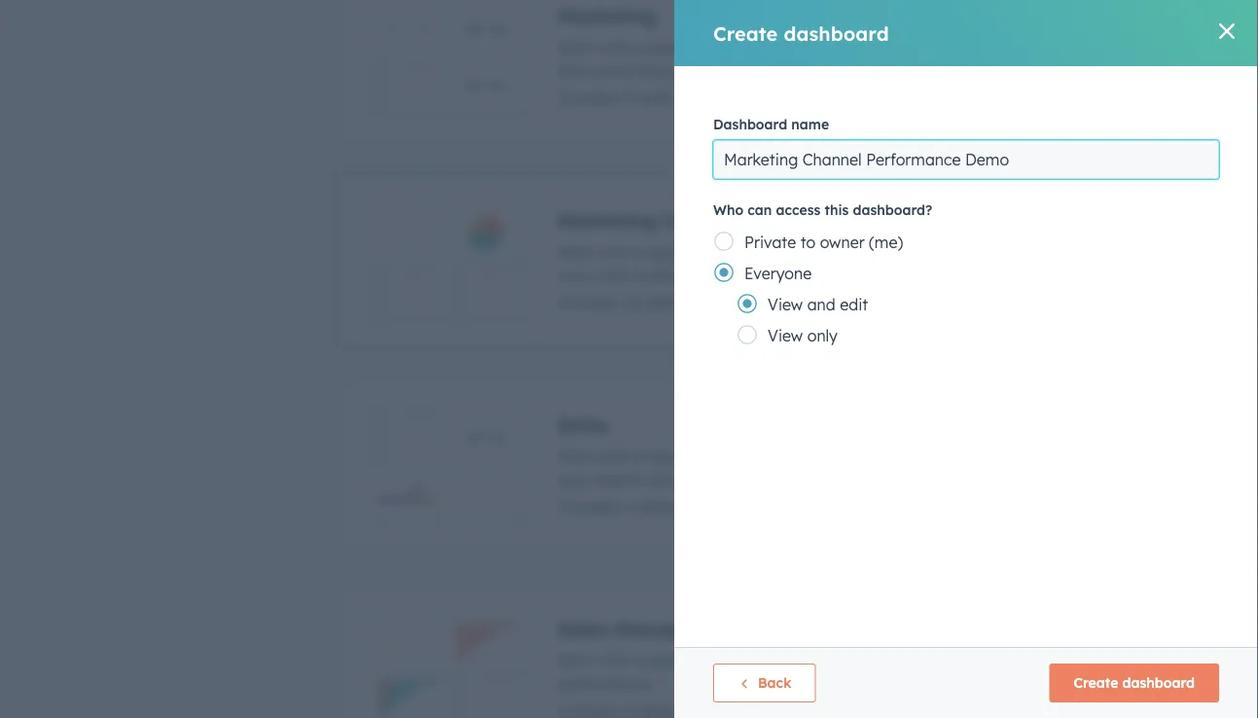 Task type: describe. For each thing, give the bounding box(es) containing it.
that inside sales start with a dashboard of 5 reports that focus on your deals and sales. track your team's activities, with prospects but also in their deals. includes 5 default reports
[[822, 446, 852, 466]]

marketing channel performance start with a dashboard of 10 reports that focus on monitoring key metrics for your core marketing channels, from landing pages to social media.
[[558, 208, 1124, 285]]

social
[[950, 265, 992, 285]]

includes inside sales start with a dashboard of 5 reports that focus on your deals and sales. track your team's activities, with prospects but also in their deals. includes 5 default reports
[[558, 497, 620, 516]]

start inside sales manager start with a dashboard of 8 reports that focus on your sales team's performance.
[[558, 650, 594, 670]]

can
[[748, 201, 772, 218]]

marketing for start
[[558, 3, 657, 28]]

dashboard inside marketing channel performance start with a dashboard of 10 reports that focus on monitoring key metrics for your core marketing channels, from landing pages to social media.
[[648, 242, 727, 261]]

dashboard name
[[713, 116, 829, 133]]

your inside marketing start with a dashboard of 9 reports that focus on your website performance. also performance and contact activity. includes 9 default reports
[[923, 37, 955, 57]]

key
[[1016, 242, 1041, 261]]

contact
[[725, 61, 780, 80]]

that inside sales manager start with a dashboard of 8 reports that focus on your sales team's performance.
[[822, 650, 852, 670]]

private to owner (me)
[[744, 233, 903, 252]]

create inside create dashboard button
[[1074, 674, 1118, 691]]

view only
[[768, 326, 837, 345]]

with inside sales manager start with a dashboard of 8 reports that focus on your sales team's performance.
[[599, 650, 629, 670]]

(me)
[[869, 233, 903, 252]]

1 vertical spatial default
[[645, 292, 697, 312]]

marketing
[[631, 265, 706, 285]]

0 horizontal spatial 9
[[624, 88, 633, 108]]

sales for sales manager
[[558, 616, 609, 641]]

1 vertical spatial 10
[[624, 292, 641, 312]]

of inside sales start with a dashboard of 5 reports that focus on your deals and sales. track your team's activities, with prospects but also in their deals. includes 5 default reports
[[732, 446, 747, 466]]

dashboard
[[713, 116, 787, 133]]

performance
[[748, 208, 874, 232]]

1 vertical spatial 5
[[624, 497, 633, 516]]

only
[[807, 326, 837, 345]]

prospects
[[757, 469, 829, 489]]

back
[[758, 674, 791, 691]]

on inside sales start with a dashboard of 5 reports that focus on your deals and sales. track your team's activities, with prospects but also in their deals. includes 5 default reports
[[900, 446, 919, 466]]

your inside marketing channel performance start with a dashboard of 10 reports that focus on monitoring key metrics for your core marketing channels, from landing pages to social media.
[[558, 265, 590, 285]]

to inside marketing channel performance start with a dashboard of 10 reports that focus on monitoring key metrics for your core marketing channels, from landing pages to social media.
[[931, 265, 946, 285]]

of inside marketing channel performance start with a dashboard of 10 reports that focus on monitoring key metrics for your core marketing channels, from landing pages to social media.
[[732, 242, 747, 261]]

but
[[834, 469, 858, 489]]

1 vertical spatial and
[[807, 295, 836, 314]]

8
[[751, 650, 760, 670]]

everyone
[[744, 264, 812, 283]]

back button
[[713, 664, 816, 702]]

activity.
[[785, 61, 842, 80]]

with inside marketing channel performance start with a dashboard of 10 reports that focus on monitoring key metrics for your core marketing channels, from landing pages to social media.
[[599, 242, 629, 261]]

also
[[558, 61, 588, 80]]

and inside sales start with a dashboard of 5 reports that focus on your deals and sales. track your team's activities, with prospects but also in their deals. includes 5 default reports
[[1003, 446, 1032, 466]]

team's inside sales start with a dashboard of 5 reports that focus on your deals and sales. track your team's activities, with prospects but also in their deals. includes 5 default reports
[[595, 469, 643, 489]]

on inside marketing start with a dashboard of 9 reports that focus on your website performance. also performance and contact activity. includes 9 default reports
[[900, 37, 918, 57]]

marketing for channel
[[558, 208, 657, 232]]

track
[[1081, 446, 1120, 466]]

private
[[744, 233, 796, 252]]

in
[[897, 469, 910, 489]]

reports up prospects
[[764, 446, 817, 466]]

activities,
[[648, 469, 718, 489]]

view for view and edit
[[768, 295, 803, 314]]

dashboard inside marketing start with a dashboard of 9 reports that focus on your website performance. also performance and contact activity. includes 9 default reports
[[648, 37, 727, 57]]

team's inside sales manager start with a dashboard of 8 reports that focus on your sales team's performance.
[[1001, 650, 1050, 670]]

default inside marketing start with a dashboard of 9 reports that focus on your website performance. also performance and contact activity. includes 9 default reports
[[637, 88, 689, 108]]

start inside marketing start with a dashboard of 9 reports that focus on your website performance. also performance and contact activity. includes 9 default reports
[[558, 37, 594, 57]]

performance. inside marketing start with a dashboard of 9 reports that focus on your website performance. also performance and contact activity. includes 9 default reports
[[1020, 37, 1119, 57]]

metrics
[[1045, 242, 1099, 261]]

a inside sales start with a dashboard of 5 reports that focus on your deals and sales. track your team's activities, with prospects but also in their deals. includes 5 default reports
[[634, 446, 643, 466]]

a inside sales manager start with a dashboard of 8 reports that focus on your sales team's performance.
[[634, 650, 643, 670]]

on inside sales manager start with a dashboard of 8 reports that focus on your sales team's performance.
[[900, 650, 919, 670]]

name
[[791, 116, 829, 133]]

performance
[[593, 61, 688, 80]]

edit
[[840, 295, 868, 314]]

create dashboard inside button
[[1074, 674, 1195, 691]]

a inside marketing channel performance start with a dashboard of 10 reports that focus on monitoring key metrics for your core marketing channels, from landing pages to social media.
[[634, 242, 643, 261]]

who
[[713, 201, 744, 218]]

reports up activity. on the top of page
[[764, 37, 817, 57]]

landing
[[822, 265, 877, 285]]

for
[[1104, 242, 1124, 261]]

owner
[[820, 233, 865, 252]]



Task type: locate. For each thing, give the bounding box(es) containing it.
0 vertical spatial to
[[800, 233, 816, 252]]

1 includes from the top
[[558, 88, 620, 108]]

dashboard
[[784, 21, 889, 45], [648, 37, 727, 57], [648, 242, 727, 261], [648, 446, 727, 466], [648, 650, 727, 670], [1122, 674, 1195, 691]]

1 a from the top
[[634, 37, 643, 57]]

on inside marketing channel performance start with a dashboard of 10 reports that focus on monitoring key metrics for your core marketing channels, from landing pages to social media.
[[908, 242, 926, 261]]

that inside marketing channel performance start with a dashboard of 10 reports that focus on monitoring key metrics for your core marketing channels, from landing pages to social media.
[[829, 242, 860, 261]]

team's right the sales
[[1001, 650, 1050, 670]]

that
[[821, 37, 852, 57], [829, 242, 860, 261], [822, 446, 852, 466], [822, 650, 852, 670]]

0 horizontal spatial create dashboard
[[713, 21, 889, 45]]

deals
[[960, 446, 999, 466]]

0 horizontal spatial team's
[[595, 469, 643, 489]]

performance. down manager
[[558, 674, 656, 693]]

media.
[[997, 265, 1047, 285]]

of inside marketing start with a dashboard of 9 reports that focus on your website performance. also performance and contact activity. includes 9 default reports
[[732, 37, 747, 57]]

0 vertical spatial 5
[[751, 446, 760, 466]]

reports up from
[[772, 242, 825, 261]]

focus inside sales start with a dashboard of 5 reports that focus on your deals and sales. track your team's activities, with prospects but also in their deals. includes 5 default reports
[[856, 446, 896, 466]]

0 horizontal spatial create
[[713, 21, 778, 45]]

on
[[900, 37, 918, 57], [908, 242, 926, 261], [900, 446, 919, 466], [900, 650, 919, 670]]

1 horizontal spatial to
[[931, 265, 946, 285]]

2 horizontal spatial and
[[1003, 446, 1032, 466]]

focus inside sales manager start with a dashboard of 8 reports that focus on your sales team's performance.
[[856, 650, 896, 670]]

0 horizontal spatial 5
[[624, 497, 633, 516]]

on left the sales
[[900, 650, 919, 670]]

reports inside sales manager start with a dashboard of 8 reports that focus on your sales team's performance.
[[764, 650, 817, 670]]

a inside marketing start with a dashboard of 9 reports that focus on your website performance. also performance and contact activity. includes 9 default reports
[[634, 37, 643, 57]]

reports up back at right
[[764, 650, 817, 670]]

1 vertical spatial to
[[931, 265, 946, 285]]

default down marketing
[[645, 292, 697, 312]]

2 sales from the top
[[558, 616, 609, 641]]

4 of from the top
[[732, 650, 747, 670]]

close image
[[1219, 23, 1235, 39]]

1 horizontal spatial 10
[[751, 242, 768, 261]]

1 vertical spatial sales
[[558, 616, 609, 641]]

and up only
[[807, 295, 836, 314]]

and inside marketing start with a dashboard of 9 reports that focus on your website performance. also performance and contact activity. includes 9 default reports
[[692, 61, 720, 80]]

1 vertical spatial marketing
[[558, 208, 657, 232]]

1 horizontal spatial team's
[[1001, 650, 1050, 670]]

0 vertical spatial create
[[713, 21, 778, 45]]

marketing start with a dashboard of 9 reports that focus on your website performance. also performance and contact activity. includes 9 default reports
[[558, 3, 1119, 108]]

team's left activities,
[[595, 469, 643, 489]]

sales inside sales start with a dashboard of 5 reports that focus on your deals and sales. track your team's activities, with prospects but also in their deals. includes 5 default reports
[[558, 412, 609, 436]]

1 vertical spatial create dashboard
[[1074, 674, 1195, 691]]

0 horizontal spatial and
[[692, 61, 720, 80]]

0 vertical spatial includes
[[558, 88, 620, 108]]

10 up "channels," at right
[[751, 242, 768, 261]]

your
[[923, 37, 955, 57], [558, 265, 590, 285], [923, 446, 956, 466], [558, 469, 590, 489], [923, 650, 956, 670]]

marketing inside marketing channel performance start with a dashboard of 10 reports that focus on monitoring key metrics for your core marketing channels, from landing pages to social media.
[[558, 208, 657, 232]]

manager
[[615, 616, 702, 641]]

3 start from the top
[[558, 446, 594, 466]]

includes 10 default reports
[[558, 292, 754, 312]]

1 of from the top
[[732, 37, 747, 57]]

create dashboard button
[[1049, 664, 1219, 702]]

view for view only
[[768, 326, 803, 345]]

sales manager start with a dashboard of 8 reports that focus on your sales team's performance.
[[558, 616, 1050, 693]]

pages
[[881, 265, 926, 285]]

with
[[599, 37, 629, 57], [599, 242, 629, 261], [599, 446, 629, 466], [722, 469, 753, 489], [599, 650, 629, 670]]

9 up contact
[[751, 37, 760, 57]]

who can access this dashboard?
[[713, 201, 932, 218]]

performance.
[[1020, 37, 1119, 57], [558, 674, 656, 693]]

sales
[[558, 412, 609, 436], [558, 616, 609, 641]]

sales start with a dashboard of 5 reports that focus on your deals and sales. track your team's activities, with prospects but also in their deals. includes 5 default reports
[[558, 412, 1120, 516]]

sales.
[[1036, 446, 1076, 466]]

view down everyone
[[768, 295, 803, 314]]

2 start from the top
[[558, 242, 594, 261]]

None checkbox
[[339, 378, 1169, 552], [339, 583, 1169, 718], [339, 378, 1169, 552], [339, 583, 1169, 718]]

dashboard inside button
[[1122, 674, 1195, 691]]

focus inside marketing channel performance start with a dashboard of 10 reports that focus on monitoring key metrics for your core marketing channels, from landing pages to social media.
[[864, 242, 904, 261]]

0 vertical spatial and
[[692, 61, 720, 80]]

core
[[595, 265, 626, 285]]

1 horizontal spatial and
[[807, 295, 836, 314]]

marketing
[[558, 3, 657, 28], [558, 208, 657, 232]]

9 down performance
[[624, 88, 633, 108]]

of
[[732, 37, 747, 57], [732, 242, 747, 261], [732, 446, 747, 466], [732, 650, 747, 670]]

on left website in the right of the page
[[900, 37, 918, 57]]

None checkbox
[[339, 0, 1169, 143], [339, 174, 1169, 347], [339, 0, 1169, 143], [339, 174, 1169, 347]]

sales inside sales manager start with a dashboard of 8 reports that focus on your sales team's performance.
[[558, 616, 609, 641]]

default down activities,
[[637, 497, 689, 516]]

2 vertical spatial and
[[1003, 446, 1032, 466]]

2 a from the top
[[634, 242, 643, 261]]

channels,
[[710, 265, 778, 285]]

your inside sales manager start with a dashboard of 8 reports that focus on your sales team's performance.
[[923, 650, 956, 670]]

1 marketing from the top
[[558, 3, 657, 28]]

0 vertical spatial marketing
[[558, 3, 657, 28]]

includes
[[558, 88, 620, 108], [558, 292, 620, 312], [558, 497, 620, 516]]

create dashboard
[[713, 21, 889, 45], [1074, 674, 1195, 691]]

their
[[914, 469, 948, 489]]

marketing inside marketing start with a dashboard of 9 reports that focus on your website performance. also performance and contact activity. includes 9 default reports
[[558, 3, 657, 28]]

3 includes from the top
[[558, 497, 620, 516]]

1 vertical spatial team's
[[1001, 650, 1050, 670]]

default down performance
[[637, 88, 689, 108]]

4 start from the top
[[558, 650, 594, 670]]

view and edit
[[768, 295, 868, 314]]

monitoring
[[931, 242, 1011, 261]]

and
[[692, 61, 720, 80], [807, 295, 836, 314], [1003, 446, 1032, 466]]

sales
[[960, 650, 997, 670]]

2 vertical spatial default
[[637, 497, 689, 516]]

Dashboard name text field
[[713, 140, 1219, 179]]

1 vertical spatial view
[[768, 326, 803, 345]]

2 vertical spatial includes
[[558, 497, 620, 516]]

reports
[[764, 37, 817, 57], [693, 88, 746, 108], [772, 242, 825, 261], [701, 292, 754, 312], [764, 446, 817, 466], [694, 497, 747, 516], [764, 650, 817, 670]]

1 horizontal spatial create
[[1074, 674, 1118, 691]]

10 down core
[[624, 292, 641, 312]]

9
[[751, 37, 760, 57], [624, 88, 633, 108]]

2 includes from the top
[[558, 292, 620, 312]]

website
[[960, 37, 1016, 57]]

that inside marketing start with a dashboard of 9 reports that focus on your website performance. also performance and contact activity. includes 9 default reports
[[821, 37, 852, 57]]

that right back button
[[822, 650, 852, 670]]

start
[[558, 37, 594, 57], [558, 242, 594, 261], [558, 446, 594, 466], [558, 650, 594, 670]]

to down performance
[[800, 233, 816, 252]]

0 horizontal spatial 10
[[624, 292, 641, 312]]

with inside marketing start with a dashboard of 9 reports that focus on your website performance. also performance and contact activity. includes 9 default reports
[[599, 37, 629, 57]]

1 vertical spatial 9
[[624, 88, 633, 108]]

to
[[800, 233, 816, 252], [931, 265, 946, 285]]

4 a from the top
[[634, 650, 643, 670]]

this
[[825, 201, 849, 218]]

0 vertical spatial sales
[[558, 412, 609, 436]]

performance. right website in the right of the page
[[1020, 37, 1119, 57]]

view left only
[[768, 326, 803, 345]]

create
[[713, 21, 778, 45], [1074, 674, 1118, 691]]

dashboard?
[[853, 201, 932, 218]]

1 start from the top
[[558, 37, 594, 57]]

team's
[[595, 469, 643, 489], [1001, 650, 1050, 670]]

and left contact
[[692, 61, 720, 80]]

start inside sales start with a dashboard of 5 reports that focus on your deals and sales. track your team's activities, with prospects but also in their deals. includes 5 default reports
[[558, 446, 594, 466]]

0 horizontal spatial to
[[800, 233, 816, 252]]

of inside sales manager start with a dashboard of 8 reports that focus on your sales team's performance.
[[732, 650, 747, 670]]

0 vertical spatial create dashboard
[[713, 21, 889, 45]]

10
[[751, 242, 768, 261], [624, 292, 641, 312]]

0 vertical spatial 10
[[751, 242, 768, 261]]

and right deals
[[1003, 446, 1032, 466]]

0 vertical spatial default
[[637, 88, 689, 108]]

3 a from the top
[[634, 446, 643, 466]]

that up landing
[[829, 242, 860, 261]]

1 horizontal spatial 9
[[751, 37, 760, 57]]

on up in
[[900, 446, 919, 466]]

channel
[[663, 208, 742, 232]]

2 of from the top
[[732, 242, 747, 261]]

1 horizontal spatial performance.
[[1020, 37, 1119, 57]]

10 inside marketing channel performance start with a dashboard of 10 reports that focus on monitoring key metrics for your core marketing channels, from landing pages to social media.
[[751, 242, 768, 261]]

0 vertical spatial view
[[768, 295, 803, 314]]

default inside sales start with a dashboard of 5 reports that focus on your deals and sales. track your team's activities, with prospects but also in their deals. includes 5 default reports
[[637, 497, 689, 516]]

reports down "channels," at right
[[701, 292, 754, 312]]

1 vertical spatial create
[[1074, 674, 1118, 691]]

sales for sales
[[558, 412, 609, 436]]

2 marketing from the top
[[558, 208, 657, 232]]

1 vertical spatial includes
[[558, 292, 620, 312]]

view
[[768, 295, 803, 314], [768, 326, 803, 345]]

1 view from the top
[[768, 295, 803, 314]]

a
[[634, 37, 643, 57], [634, 242, 643, 261], [634, 446, 643, 466], [634, 650, 643, 670]]

access
[[776, 201, 821, 218]]

reports up 'dashboard'
[[693, 88, 746, 108]]

deals.
[[952, 469, 995, 489]]

1 horizontal spatial 5
[[751, 446, 760, 466]]

dashboard inside sales start with a dashboard of 5 reports that focus on your deals and sales. track your team's activities, with prospects but also in their deals. includes 5 default reports
[[648, 446, 727, 466]]

performance. inside sales manager start with a dashboard of 8 reports that focus on your sales team's performance.
[[558, 674, 656, 693]]

marketing up performance
[[558, 3, 657, 28]]

1 horizontal spatial create dashboard
[[1074, 674, 1195, 691]]

marketing up core
[[558, 208, 657, 232]]

3 of from the top
[[732, 446, 747, 466]]

dashboard inside sales manager start with a dashboard of 8 reports that focus on your sales team's performance.
[[648, 650, 727, 670]]

0 vertical spatial performance.
[[1020, 37, 1119, 57]]

focus inside marketing start with a dashboard of 9 reports that focus on your website performance. also performance and contact activity. includes 9 default reports
[[856, 37, 896, 57]]

from
[[783, 265, 818, 285]]

reports inside marketing channel performance start with a dashboard of 10 reports that focus on monitoring key metrics for your core marketing channels, from landing pages to social media.
[[772, 242, 825, 261]]

2 view from the top
[[768, 326, 803, 345]]

5
[[751, 446, 760, 466], [624, 497, 633, 516]]

that up but in the right of the page
[[822, 446, 852, 466]]

reports down activities,
[[694, 497, 747, 516]]

that up activity. on the top of page
[[821, 37, 852, 57]]

0 vertical spatial team's
[[595, 469, 643, 489]]

default
[[637, 88, 689, 108], [645, 292, 697, 312], [637, 497, 689, 516]]

to left social
[[931, 265, 946, 285]]

1 vertical spatial performance.
[[558, 674, 656, 693]]

includes inside marketing start with a dashboard of 9 reports that focus on your website performance. also performance and contact activity. includes 9 default reports
[[558, 88, 620, 108]]

0 vertical spatial 9
[[751, 37, 760, 57]]

focus
[[856, 37, 896, 57], [864, 242, 904, 261], [856, 446, 896, 466], [856, 650, 896, 670]]

on up pages
[[908, 242, 926, 261]]

0 horizontal spatial performance.
[[558, 674, 656, 693]]

also
[[863, 469, 893, 489]]

1 sales from the top
[[558, 412, 609, 436]]

start inside marketing channel performance start with a dashboard of 10 reports that focus on monitoring key metrics for your core marketing channels, from landing pages to social media.
[[558, 242, 594, 261]]



Task type: vqa. For each thing, say whether or not it's contained in the screenshot.
your
yes



